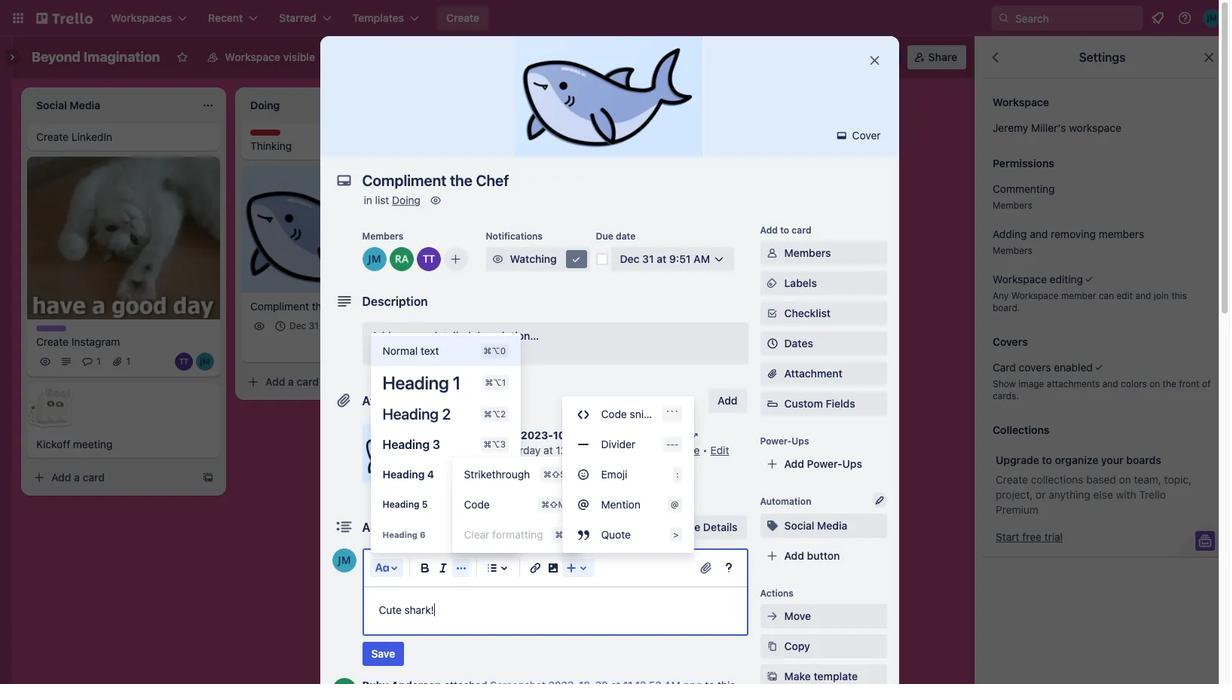 Task type: vqa. For each thing, say whether or not it's contained in the screenshot.


Task type: locate. For each thing, give the bounding box(es) containing it.
workspace left the visible
[[225, 51, 281, 63]]

2 vertical spatial ups
[[843, 458, 863, 471]]

create inside button
[[446, 11, 480, 24]]

0 horizontal spatial 31
[[309, 320, 319, 332]]

2 horizontal spatial power-
[[807, 458, 843, 471]]

link image
[[526, 560, 544, 578]]

power- down primary element on the top
[[616, 51, 651, 63]]

0 vertical spatial list
[[755, 97, 770, 110]]

workspace up 'any'
[[993, 273, 1047, 286]]

custom
[[785, 397, 823, 410]]

create from template… image
[[630, 137, 642, 149], [202, 472, 214, 484]]

visible
[[283, 51, 315, 63]]

board link
[[327, 45, 392, 69]]

heading 5
[[383, 499, 428, 511]]

to for card
[[781, 225, 790, 236]]

heading for heading 6
[[383, 530, 418, 540]]

sm image for copy
[[765, 639, 780, 655]]

adding and removing members members
[[993, 228, 1145, 256]]

0 horizontal spatial and
[[1030, 228, 1048, 241]]

save
[[371, 648, 395, 661]]

list right "in"
[[375, 194, 389, 207]]

6 heading from the top
[[383, 530, 418, 540]]

9:51
[[670, 253, 691, 265]]

move link
[[761, 605, 887, 629]]

am
[[694, 253, 710, 265]]

0 horizontal spatial power-ups
[[616, 51, 671, 63]]

collections
[[993, 424, 1050, 437]]

0 horizontal spatial create from template… image
[[202, 472, 214, 484]]

5 heading from the top
[[383, 499, 420, 511]]

dec 31 at 9:51 am
[[620, 253, 710, 265]]

add members to card image
[[450, 252, 462, 267]]

upgrade to organize your boards create collections based on team, topic, project, or anything else with trello premium
[[996, 454, 1192, 517]]

1 vertical spatial at
[[587, 429, 598, 442]]

on inside upgrade to organize your boards create collections based on team, topic, project, or anything else with trello premium
[[1120, 474, 1132, 486]]

to inside upgrade to organize your boards create collections based on team, topic, project, or anything else with trello premium
[[1042, 454, 1053, 467]]

list right another
[[755, 97, 770, 110]]

else
[[1094, 489, 1114, 501]]

members inside commenting members
[[993, 200, 1033, 211]]

due
[[596, 231, 614, 242]]

bold ⌘b image
[[416, 560, 434, 578]]

color: purple, title: none image
[[36, 326, 66, 332]]

sm image
[[683, 45, 704, 66], [428, 193, 443, 208], [491, 252, 506, 267], [569, 252, 584, 267], [688, 428, 703, 443], [765, 519, 780, 534]]

0 horizontal spatial add a card
[[51, 472, 105, 484]]

1 vertical spatial power-
[[761, 436, 792, 447]]

ruby anderson (rubyanderson7) image
[[862, 47, 884, 68], [389, 247, 414, 271]]

dec inside checkbox
[[290, 320, 306, 332]]

workspace for workspace visible
[[225, 51, 281, 63]]

italic ⌘i image
[[434, 560, 452, 578]]

⌘⌥0
[[484, 346, 506, 356]]

1 vertical spatial on
[[1120, 474, 1132, 486]]

sm image inside move link
[[765, 609, 780, 624]]

None text field
[[355, 167, 853, 195]]

0 vertical spatial add a card
[[480, 136, 533, 149]]

sm image inside make template link
[[765, 670, 780, 685]]

automation
[[704, 51, 761, 63], [761, 496, 812, 508]]

the inside show image attachments and colors on the front of cards.
[[1163, 379, 1177, 390]]

terry turtle (terryturtle) image down create instagram link
[[175, 353, 193, 371]]

back to home image
[[36, 6, 93, 30]]

2023-
[[521, 429, 553, 442]]

Main content area, start typing to enter text. text field
[[379, 602, 732, 620]]

heading 1 group
[[371, 336, 521, 550]]

jeremy miller's workspace
[[993, 121, 1122, 134]]

the left chef
[[312, 300, 328, 313]]

settings
[[1080, 51, 1126, 64]]

1 horizontal spatial 31
[[643, 253, 654, 265]]

0 vertical spatial ups
[[651, 51, 671, 63]]

2 vertical spatial add a card button
[[27, 466, 196, 490]]

1 vertical spatial and
[[1136, 290, 1152, 302]]

dec inside button
[[620, 253, 640, 265]]

31
[[643, 253, 654, 265], [309, 320, 319, 332]]

on up 'with'
[[1120, 474, 1132, 486]]

1 horizontal spatial on
[[1150, 379, 1161, 390]]

workspace inside button
[[225, 51, 281, 63]]

add button button
[[761, 544, 887, 569]]

2 horizontal spatial at
[[657, 253, 667, 265]]

code snippet image
[[574, 406, 592, 424]]

Dec 31 checkbox
[[271, 317, 323, 335]]

1 horizontal spatial to
[[1042, 454, 1053, 467]]

mention image
[[574, 496, 592, 514]]

miller's
[[1032, 121, 1067, 134]]

sm image up 'delete' link
[[688, 428, 703, 443]]

1 horizontal spatial add a card
[[265, 375, 319, 388]]

1 vertical spatial code
[[464, 498, 490, 511]]

2 vertical spatial power-
[[807, 458, 843, 471]]

jeremy miller (jeremymiller198) image
[[1204, 9, 1222, 27], [843, 47, 864, 68], [362, 247, 386, 271], [389, 338, 407, 356]]

31 for dec 31 at 9:51 am
[[643, 253, 654, 265]]

⌘⌥5
[[484, 500, 506, 510]]

strikethrough
[[464, 468, 530, 481]]

and left join
[[1136, 290, 1152, 302]]

0 horizontal spatial power-
[[616, 51, 651, 63]]

at left 9:51
[[657, 253, 667, 265]]

power- down custom fields button
[[807, 458, 843, 471]]

dec down date
[[620, 253, 640, 265]]

colors
[[1121, 379, 1148, 390]]

editing
[[1050, 273, 1084, 286]]

2 horizontal spatial ups
[[843, 458, 863, 471]]

sm image left mark due date as complete checkbox
[[569, 252, 584, 267]]

sm image left social
[[765, 519, 780, 534]]

jeremy
[[993, 121, 1029, 134]]

1 vertical spatial ruby anderson (rubyanderson7) image
[[389, 247, 414, 271]]

attach and insert link image
[[699, 561, 714, 576]]

3
[[433, 438, 440, 452]]

0 horizontal spatial ruby anderson (rubyanderson7) image
[[389, 247, 414, 271]]

and inside any workspace member can edit and join this board.
[[1136, 290, 1152, 302]]

team,
[[1135, 474, 1162, 486]]

heading left 4
[[383, 468, 425, 481]]

sm image for labels
[[765, 276, 780, 291]]

31 left 9:51
[[643, 253, 654, 265]]

checklist link
[[761, 302, 887, 326]]

heading
[[383, 373, 449, 394], [383, 406, 439, 423], [383, 438, 430, 452], [383, 468, 425, 481], [383, 499, 420, 511], [383, 530, 418, 540]]

0 vertical spatial automation
[[704, 51, 761, 63]]

trial
[[1045, 531, 1063, 544]]

normal text
[[383, 345, 439, 357]]

1 down create instagram link
[[126, 356, 131, 368]]

heading up heading 3
[[383, 406, 439, 423]]

added yesterday at 12:51 pm
[[459, 444, 600, 457]]

code up clear at the left bottom
[[464, 498, 490, 511]]

open help dialog image
[[720, 560, 738, 578]]

0 vertical spatial dec
[[620, 253, 640, 265]]

1 vertical spatial power-ups
[[761, 436, 810, 447]]

start free trial button
[[996, 530, 1063, 545]]

0 horizontal spatial ups
[[651, 51, 671, 63]]

1 vertical spatial the
[[1163, 379, 1177, 390]]

thinking
[[250, 140, 292, 152]]

create from template… image for add a card button to the top
[[630, 137, 642, 149]]

1 down instagram at the left of the page
[[97, 356, 101, 368]]

1 vertical spatial dec
[[290, 320, 306, 332]]

sm image inside copy link
[[765, 639, 780, 655]]

0 vertical spatial at
[[657, 253, 667, 265]]

0 vertical spatial create from template… image
[[630, 137, 642, 149]]

create for create
[[446, 11, 480, 24]]

power-ups down primary element on the top
[[616, 51, 671, 63]]

heading up the attachments
[[383, 373, 449, 394]]

0 vertical spatial code
[[601, 408, 627, 421]]

power-ups inside button
[[616, 51, 671, 63]]

Search field
[[1011, 7, 1142, 29]]

3 heading from the top
[[383, 438, 430, 452]]

dec for dec 31 at 9:51 am
[[620, 253, 640, 265]]

power-
[[616, 51, 651, 63], [761, 436, 792, 447], [807, 458, 843, 471]]

ups down fields
[[843, 458, 863, 471]]

cards.
[[993, 391, 1020, 402]]

heading 2
[[383, 406, 451, 423]]

1 vertical spatial to
[[1042, 454, 1053, 467]]

0 vertical spatial to
[[781, 225, 790, 236]]

members down commenting
[[993, 200, 1033, 211]]

31 inside dec 31 checkbox
[[309, 320, 319, 332]]

```
[[666, 409, 679, 419]]

0 vertical spatial power-
[[616, 51, 651, 63]]

terry turtle (terryturtle) image
[[882, 47, 903, 68], [417, 247, 441, 271], [368, 338, 386, 356], [175, 353, 193, 371]]

0 vertical spatial 31
[[643, 253, 654, 265]]

ups up add power-ups at the bottom right of the page
[[792, 436, 810, 447]]

on
[[1150, 379, 1161, 390], [1120, 474, 1132, 486]]

pm
[[584, 444, 600, 457]]

and inside show image attachments and colors on the front of cards.
[[1103, 379, 1119, 390]]

to up members link
[[781, 225, 790, 236]]

star or unstar board image
[[177, 51, 189, 63]]

1 horizontal spatial the
[[1163, 379, 1177, 390]]

anything
[[1049, 489, 1091, 501]]

on right "colors" on the right bottom of the page
[[1150, 379, 1161, 390]]

jeremy miller (jeremymiller198) image right open information menu icon
[[1204, 9, 1222, 27]]

sm image for make template
[[765, 670, 780, 685]]

⌘⌥4
[[484, 470, 506, 480]]

attachments
[[1047, 379, 1101, 390]]

ups down primary element on the top
[[651, 51, 671, 63]]

compliment the chef link
[[250, 299, 425, 314]]

based
[[1087, 474, 1117, 486]]

front
[[1180, 379, 1200, 390]]

divider
[[601, 438, 636, 451]]

a
[[502, 136, 508, 149], [394, 330, 400, 342], [288, 375, 294, 388], [74, 472, 80, 484]]

2 horizontal spatial and
[[1136, 290, 1152, 302]]

free
[[1023, 531, 1042, 544]]

automation up another
[[704, 51, 761, 63]]

create button
[[437, 6, 489, 30]]

show
[[993, 379, 1016, 390]]

2 vertical spatial at
[[544, 444, 553, 457]]

linkedin
[[71, 130, 112, 143]]

add button
[[785, 550, 840, 563]]

in list doing
[[364, 194, 421, 207]]

1 horizontal spatial code
[[601, 408, 627, 421]]

group
[[452, 460, 581, 550]]

0 horizontal spatial at
[[544, 444, 553, 457]]

image image
[[544, 560, 562, 578]]

add
[[691, 97, 711, 110], [480, 136, 500, 149], [761, 225, 778, 236], [371, 330, 391, 342], [265, 375, 285, 388], [718, 394, 738, 407], [785, 458, 805, 471], [51, 472, 71, 484], [785, 550, 805, 563]]

2 vertical spatial add a card
[[51, 472, 105, 484]]

list
[[755, 97, 770, 110], [375, 194, 389, 207]]

0 vertical spatial and
[[1030, 228, 1048, 241]]

1 horizontal spatial create from template… image
[[630, 137, 642, 149]]

automation up social
[[761, 496, 812, 508]]

6
[[420, 530, 426, 540]]

activity
[[362, 521, 406, 535]]

2 horizontal spatial add a card button
[[455, 131, 624, 155]]

watching button
[[486, 247, 590, 271]]

at right 30
[[587, 429, 598, 442]]

1 vertical spatial create from template… image
[[202, 472, 214, 484]]

sm image inside members link
[[765, 246, 780, 261]]

members down in list doing
[[362, 231, 404, 242]]

power-ups down custom
[[761, 436, 810, 447]]

jeremy miller (jeremymiller198) image
[[196, 353, 214, 371], [332, 549, 356, 573]]

sm image
[[835, 128, 850, 143], [765, 246, 780, 261], [765, 276, 780, 291], [765, 306, 780, 321], [459, 465, 474, 480], [765, 609, 780, 624], [765, 639, 780, 655], [765, 670, 780, 685]]

code for code
[[464, 498, 490, 511]]

0 horizontal spatial on
[[1120, 474, 1132, 486]]

template
[[814, 670, 858, 683]]

member
[[1062, 290, 1097, 302]]

1 horizontal spatial ruby anderson (rubyanderson7) image
[[862, 47, 884, 68]]

any workspace member can edit and join this board.
[[993, 290, 1188, 314]]

1 horizontal spatial add a card button
[[241, 370, 410, 394]]

ruby anderson (rubyanderson7) image
[[410, 338, 428, 356]]

0 notifications image
[[1149, 9, 1167, 27]]

make template link
[[761, 665, 887, 685]]

at inside the dec 31 at 9:51 am button
[[657, 253, 667, 265]]

menu
[[562, 400, 694, 550]]

heading up heading 4
[[383, 438, 430, 452]]

power- inside button
[[616, 51, 651, 63]]

description…
[[474, 330, 539, 342]]

0 horizontal spatial code
[[464, 498, 490, 511]]

0 vertical spatial the
[[312, 300, 328, 313]]

4 heading from the top
[[383, 468, 425, 481]]

code snippet ```
[[601, 408, 679, 421]]

due date
[[596, 231, 636, 242]]

members inside adding and removing members members
[[993, 245, 1033, 256]]

sm image inside checklist link
[[765, 306, 780, 321]]

kickoff meeting
[[36, 438, 113, 451]]

1 horizontal spatial power-ups
[[761, 436, 810, 447]]

2 heading from the top
[[383, 406, 439, 423]]

1 horizontal spatial list
[[755, 97, 770, 110]]

workspace down workspace editing
[[1012, 290, 1059, 302]]

dec
[[620, 253, 640, 265], [290, 320, 306, 332]]

ruby anderson (rubyanderson7) image up "description"
[[389, 247, 414, 271]]

1 horizontal spatial power-
[[761, 436, 792, 447]]

create
[[446, 11, 480, 24], [36, 130, 69, 143], [36, 336, 69, 349], [996, 474, 1029, 486]]

heading left 5
[[383, 499, 420, 511]]

at for 9:51
[[657, 253, 667, 265]]

code inside menu
[[601, 408, 627, 421]]

card
[[511, 136, 533, 149], [792, 225, 812, 236], [297, 375, 319, 388], [83, 472, 105, 484]]

the left front
[[1163, 379, 1177, 390]]

compliment the chef
[[250, 300, 354, 313]]

to up collections
[[1042, 454, 1053, 467]]

checklist
[[785, 307, 831, 320]]

sm image inside 'labels' link
[[765, 276, 780, 291]]

group containing strikethrough
[[452, 460, 581, 550]]

members down adding
[[993, 245, 1033, 256]]

commenting members
[[993, 182, 1055, 211]]

terry turtle (terryturtle) image left 'share' button
[[882, 47, 903, 68]]

code up 11.12.52 at bottom
[[601, 408, 627, 421]]

power-ups button
[[585, 45, 680, 69]]

0 vertical spatial on
[[1150, 379, 1161, 390]]

1 horizontal spatial ups
[[792, 436, 810, 447]]

clear
[[464, 529, 490, 541]]

thinking link
[[250, 139, 425, 154]]

create instagram link
[[36, 335, 211, 350]]

attachments
[[362, 394, 436, 408]]

power- down custom
[[761, 436, 792, 447]]

1 vertical spatial add a card button
[[241, 370, 410, 394]]

1 heading from the top
[[383, 373, 449, 394]]

premium
[[996, 504, 1039, 517]]

heading left 6
[[383, 530, 418, 540]]

menu containing code snippet
[[562, 400, 694, 550]]

sm image down notifications at the left top
[[491, 252, 506, 267]]

0 horizontal spatial to
[[781, 225, 790, 236]]

create from template… image
[[416, 376, 428, 388]]

and right adding
[[1030, 228, 1048, 241]]

1 horizontal spatial dec
[[620, 253, 640, 265]]

shark!
[[405, 604, 434, 617]]

2 horizontal spatial add a card
[[480, 136, 533, 149]]

edit
[[1117, 290, 1133, 302]]

jeremy miller (jeremymiller198) image right filters
[[843, 47, 864, 68]]

commenting
[[993, 182, 1055, 195]]

members up labels
[[785, 247, 831, 259]]

terry turtle (terryturtle) image left more
[[368, 338, 386, 356]]

0 vertical spatial jeremy miller (jeremymiller198) image
[[196, 353, 214, 371]]

sm image up add another list
[[683, 45, 704, 66]]

31 down compliment the chef
[[309, 320, 319, 332]]

ruby anderson (rubyanderson7) image right filters
[[862, 47, 884, 68]]

0 horizontal spatial dec
[[290, 320, 306, 332]]

31 inside the dec 31 at 9:51 am button
[[643, 253, 654, 265]]

0 vertical spatial power-ups
[[616, 51, 671, 63]]

code for code snippet ```
[[601, 408, 627, 421]]

dec for dec 31
[[290, 320, 306, 332]]

1 vertical spatial 31
[[309, 320, 319, 332]]

automation inside button
[[704, 51, 761, 63]]

workspace editing
[[993, 273, 1084, 286]]

any
[[993, 290, 1009, 302]]

2 vertical spatial and
[[1103, 379, 1119, 390]]

1 horizontal spatial jeremy miller (jeremymiller198) image
[[332, 549, 356, 573]]

dec down compliment the chef
[[290, 320, 306, 332]]

and left "colors" on the right bottom of the page
[[1103, 379, 1119, 390]]

1 right create from template… image
[[453, 373, 461, 394]]

3 - from the left
[[675, 440, 679, 449]]

0 horizontal spatial add a card button
[[27, 466, 196, 490]]

1 horizontal spatial at
[[587, 429, 598, 442]]

1 horizontal spatial and
[[1103, 379, 1119, 390]]

at down 2023-
[[544, 444, 553, 457]]

workspace up jeremy on the top
[[993, 96, 1050, 109]]

0 horizontal spatial list
[[375, 194, 389, 207]]

in
[[364, 194, 372, 207]]



Task type: describe. For each thing, give the bounding box(es) containing it.
workspace for workspace
[[993, 96, 1050, 109]]

0 horizontal spatial the
[[312, 300, 328, 313]]

text
[[421, 345, 439, 357]]

delete
[[669, 444, 700, 457]]

open information menu image
[[1178, 11, 1193, 26]]

workspace inside any workspace member can edit and join this board.
[[1012, 290, 1059, 302]]

snippet
[[630, 408, 666, 421]]

31 for dec 31
[[309, 320, 319, 332]]

share button
[[908, 45, 967, 69]]

mention
[[601, 498, 641, 511]]

add power-ups
[[785, 458, 863, 471]]

beyond imagination
[[32, 49, 160, 65]]

1 vertical spatial add a card
[[265, 375, 319, 388]]

add button
[[709, 389, 747, 413]]

quote
[[601, 529, 631, 541]]

upgrade
[[996, 454, 1040, 467]]

0 horizontal spatial jeremy miller (jeremymiller198) image
[[196, 353, 214, 371]]

color: bold red, title: "thoughts" element
[[250, 130, 292, 141]]

0 vertical spatial add a card button
[[455, 131, 624, 155]]

heading 1
[[383, 373, 461, 394]]

group inside editor toolbar toolbar
[[452, 460, 581, 550]]

button
[[807, 550, 840, 563]]

removing
[[1051, 228, 1096, 241]]

yesterday
[[493, 444, 541, 457]]

this
[[1172, 290, 1188, 302]]

to for organize
[[1042, 454, 1053, 467]]

added
[[459, 444, 491, 457]]

remove cover
[[477, 465, 545, 478]]

Board name text field
[[24, 45, 168, 69]]

11.12.52
[[600, 429, 642, 442]]

---
[[667, 440, 679, 449]]

lists image
[[483, 560, 501, 578]]

of
[[1203, 379, 1211, 390]]

and inside adding and removing members members
[[1030, 228, 1048, 241]]

editor toolbar toolbar
[[370, 333, 741, 581]]

more formatting image
[[452, 560, 470, 578]]

another
[[713, 97, 752, 110]]

heading for heading 1
[[383, 373, 449, 394]]

am.png
[[645, 429, 686, 442]]

dec 31
[[290, 320, 319, 332]]

0 vertical spatial ruby anderson (rubyanderson7) image
[[862, 47, 884, 68]]

sm image inside social media button
[[765, 519, 780, 534]]

make template
[[785, 670, 858, 683]]

1 down "description"
[[374, 320, 379, 332]]

hide details
[[678, 521, 738, 534]]

heading for heading 5
[[383, 499, 420, 511]]

covers
[[993, 336, 1028, 348]]

board.
[[993, 302, 1021, 314]]

create linkedin link
[[36, 130, 211, 145]]

2 - from the left
[[671, 440, 675, 449]]

details
[[703, 521, 738, 534]]

beyond
[[32, 49, 80, 65]]

divider image
[[574, 436, 592, 454]]

sm image inside automation button
[[683, 45, 704, 66]]

Mark due date as complete checkbox
[[596, 253, 608, 265]]

delete link
[[669, 444, 700, 457]]

1 vertical spatial jeremy miller (jeremymiller198) image
[[332, 549, 356, 573]]

heading 6
[[383, 530, 426, 540]]

copy link
[[761, 635, 887, 659]]

doing
[[392, 194, 421, 207]]

4
[[428, 468, 434, 481]]

imagination
[[84, 49, 160, 65]]

hide details link
[[669, 516, 747, 540]]

ups inside button
[[651, 51, 671, 63]]

jeremy miller (jeremymiller198) image left ruby anderson (rubyanderson7) icon
[[389, 338, 407, 356]]

quote image
[[574, 526, 592, 544]]

sm image inside cover link
[[835, 128, 850, 143]]

adding
[[993, 228, 1027, 241]]

sm image right doing
[[428, 193, 443, 208]]

create for create linkedin
[[36, 130, 69, 143]]

⌘⇧s
[[544, 470, 566, 480]]

organize
[[1055, 454, 1099, 467]]

comment link
[[611, 444, 658, 457]]

cute
[[379, 604, 402, 617]]

trello
[[1140, 489, 1166, 501]]

create from template… image for the bottom add a card button
[[202, 472, 214, 484]]

1 vertical spatial ups
[[792, 436, 810, 447]]

your
[[1102, 454, 1124, 467]]

create linkedin
[[36, 130, 112, 143]]

comment
[[611, 444, 658, 457]]

notifications
[[486, 231, 543, 242]]

at for 12:51
[[544, 444, 553, 457]]

thoughts thinking
[[250, 130, 292, 152]]

card covers enabled
[[993, 361, 1093, 374]]

2
[[442, 406, 451, 423]]

custom fields button
[[761, 397, 887, 412]]

on inside show image attachments and colors on the front of cards.
[[1150, 379, 1161, 390]]

card
[[993, 361, 1016, 374]]

⌘⌥2
[[484, 409, 506, 419]]

workspace visible
[[225, 51, 315, 63]]

list inside button
[[755, 97, 770, 110]]

workspace for workspace editing
[[993, 273, 1047, 286]]

sm image for checklist
[[765, 306, 780, 321]]

heading for heading 4
[[383, 468, 425, 481]]

attachment
[[785, 367, 843, 380]]

enabled
[[1054, 361, 1093, 374]]

1 - from the left
[[667, 440, 671, 449]]

>
[[674, 530, 679, 540]]

dates
[[785, 337, 814, 350]]

create instagram
[[36, 336, 120, 349]]

chef
[[331, 300, 354, 313]]

kickoff meeting link
[[36, 438, 211, 453]]

⌘⌥1
[[485, 378, 506, 388]]

jeremy miller's workspace link
[[984, 115, 1222, 142]]

detailed
[[431, 330, 471, 342]]

menu inside editor toolbar toolbar
[[562, 400, 694, 550]]

sm image for remove cover
[[459, 465, 474, 480]]

custom fields
[[785, 397, 856, 410]]

create inside upgrade to organize your boards create collections based on team, topic, project, or anything else with trello premium
[[996, 474, 1029, 486]]

board
[[353, 51, 383, 63]]

sm image for members
[[765, 246, 780, 261]]

sm image for move
[[765, 609, 780, 624]]

text styles image
[[373, 560, 391, 578]]

5
[[422, 499, 428, 511]]

add to card
[[761, 225, 812, 236]]

create for create instagram
[[36, 336, 69, 349]]

jeremy miller (jeremymiller198) image up "description"
[[362, 247, 386, 271]]

⌘⌥3
[[484, 440, 506, 449]]

terry turtle (terryturtle) image left 'add members to card' icon at the top left of the page
[[417, 247, 441, 271]]

heading for heading 3
[[383, 438, 430, 452]]

add another list button
[[664, 87, 869, 121]]

or
[[1036, 489, 1046, 501]]

heading for heading 2
[[383, 406, 439, 423]]

search image
[[998, 12, 1011, 24]]

description
[[362, 295, 428, 308]]

emoji image
[[574, 466, 592, 484]]

1 vertical spatial automation
[[761, 496, 812, 508]]

formatting
[[493, 529, 543, 541]]

1 vertical spatial list
[[375, 194, 389, 207]]

kickoff
[[36, 438, 70, 451]]

primary element
[[0, 0, 1231, 36]]

edit link
[[711, 444, 730, 457]]

1 inside heading 1 group
[[453, 373, 461, 394]]



